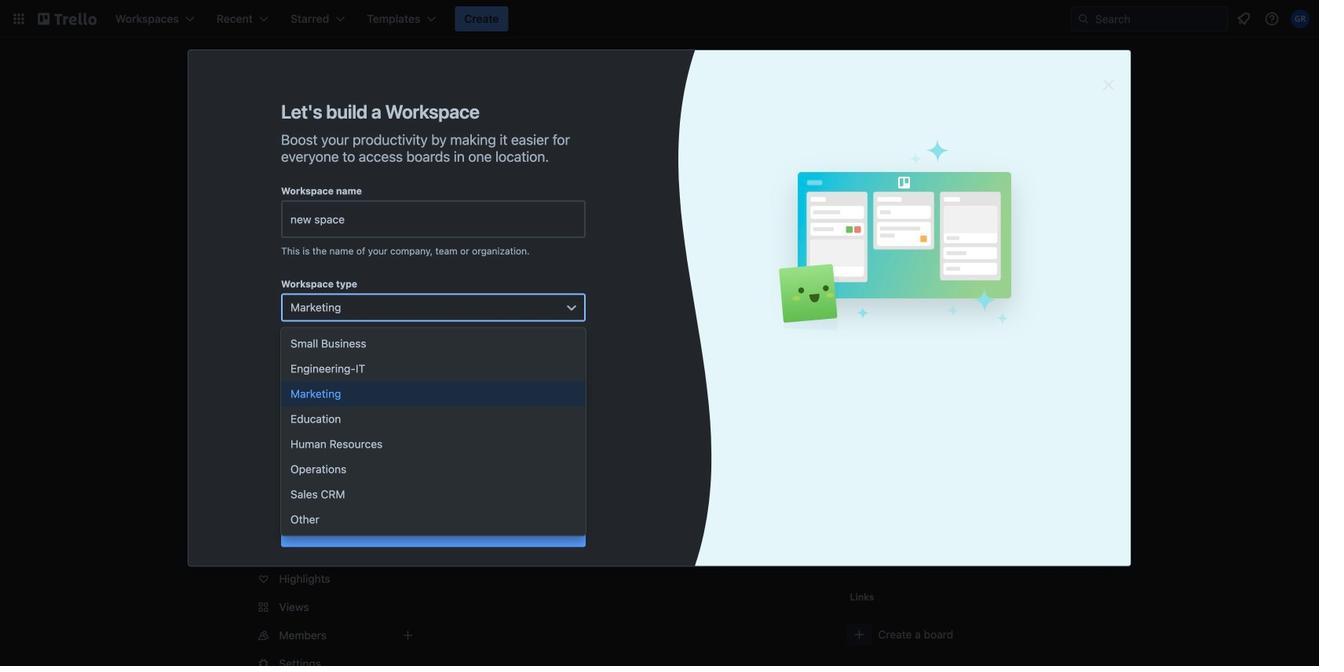 Task type: describe. For each thing, give the bounding box(es) containing it.
search image
[[1078, 13, 1090, 25]]

open information menu image
[[1265, 11, 1280, 27]]

color: green, title: none image
[[487, 314, 531, 327]]

add image
[[399, 626, 417, 645]]

add image
[[399, 331, 417, 350]]

Our team organizes everything here. text field
[[281, 356, 586, 463]]



Task type: locate. For each thing, give the bounding box(es) containing it.
greg robinson (gregrobinson96) image
[[1291, 9, 1310, 28]]

Taco's Co. text field
[[281, 200, 586, 238]]

0 notifications image
[[1235, 9, 1254, 28]]

primary element
[[0, 0, 1320, 38]]

Search field
[[1090, 8, 1228, 30]]



Task type: vqa. For each thing, say whether or not it's contained in the screenshot.
The Open Information Menu icon
yes



